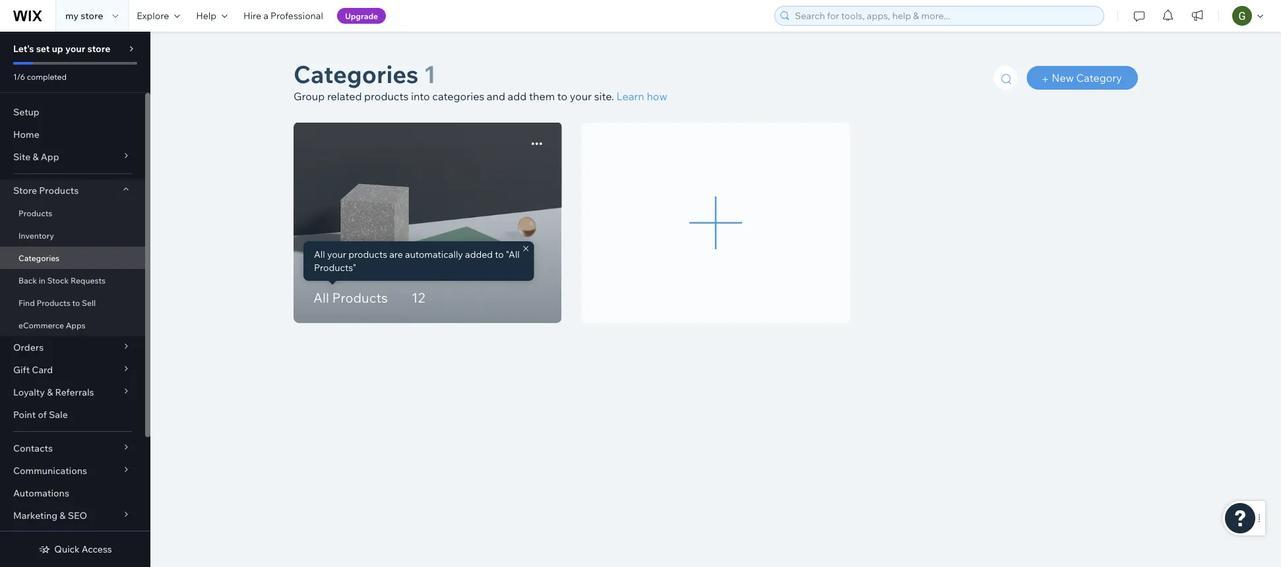 Task type: vqa. For each thing, say whether or not it's contained in the screenshot.
Products associated with Find Products to Sell
yes



Task type: describe. For each thing, give the bounding box(es) containing it.
all your products are automatically added to "all products"
[[314, 249, 520, 274]]

site.
[[594, 90, 614, 103]]

ecommerce apps link
[[0, 314, 145, 337]]

learn how link
[[617, 90, 668, 103]]

categories 1
[[294, 59, 436, 89]]

marketing & seo
[[13, 510, 87, 522]]

upgrade
[[345, 11, 378, 21]]

Search for tools, apps, help & more... field
[[791, 7, 1100, 25]]

communications button
[[0, 460, 145, 482]]

gift
[[13, 364, 30, 376]]

explore
[[137, 10, 169, 21]]

orders button
[[0, 337, 145, 359]]

store products
[[13, 185, 79, 196]]

find products to sell
[[18, 298, 96, 308]]

let's
[[13, 43, 34, 54]]

your inside all your products are automatically added to "all products"
[[327, 249, 347, 260]]

"all
[[506, 249, 520, 260]]

products for store products
[[39, 185, 79, 196]]

gift card button
[[0, 359, 145, 381]]

categories
[[433, 90, 485, 103]]

and
[[487, 90, 506, 103]]

loyalty & referrals button
[[0, 381, 145, 404]]

related
[[327, 90, 362, 103]]

site & app button
[[0, 146, 145, 168]]

2 horizontal spatial your
[[570, 90, 592, 103]]

card
[[32, 364, 53, 376]]

automatically
[[405, 249, 463, 260]]

products inside 'link'
[[18, 208, 52, 218]]

ecommerce apps
[[18, 320, 85, 330]]

new
[[1052, 71, 1074, 84]]

all for all products
[[314, 290, 329, 306]]

1/6
[[13, 72, 25, 82]]

categories for categories
[[18, 253, 59, 263]]

1
[[424, 59, 436, 89]]

products for into
[[364, 90, 409, 103]]

loyalty & referrals
[[13, 387, 94, 398]]

store products button
[[0, 180, 145, 202]]

app
[[41, 151, 59, 163]]

point of sale link
[[0, 404, 145, 426]]

site
[[13, 151, 31, 163]]

find products to sell link
[[0, 292, 145, 314]]

how
[[647, 90, 668, 103]]

products"
[[314, 262, 357, 274]]

& for site
[[33, 151, 39, 163]]

inventory link
[[0, 224, 145, 247]]

are
[[390, 249, 403, 260]]

categories for categories 1
[[294, 59, 419, 89]]

1/6 completed
[[13, 72, 67, 82]]

marketing
[[13, 510, 58, 522]]

set
[[36, 43, 50, 54]]

hire a professional
[[244, 10, 323, 21]]

& for loyalty
[[47, 387, 53, 398]]

up
[[52, 43, 63, 54]]

to inside all your products are automatically added to "all products"
[[495, 249, 504, 260]]

upgrade button
[[337, 8, 386, 24]]

categories link
[[0, 247, 145, 269]]

find
[[18, 298, 35, 308]]

learn
[[617, 90, 645, 103]]

automations
[[13, 488, 69, 499]]

back
[[18, 276, 37, 285]]

setup link
[[0, 101, 145, 123]]

all products
[[314, 290, 388, 306]]

contacts
[[13, 443, 53, 454]]

12
[[412, 290, 425, 306]]

my
[[65, 10, 79, 21]]

sidebar element
[[0, 32, 150, 568]]



Task type: locate. For each thing, give the bounding box(es) containing it.
products for all products
[[332, 290, 388, 306]]

1 horizontal spatial categories
[[294, 59, 419, 89]]

1 horizontal spatial your
[[327, 249, 347, 260]]

a
[[264, 10, 269, 21]]

communications
[[13, 465, 87, 477]]

help
[[196, 10, 217, 21]]

to inside sidebar element
[[72, 298, 80, 308]]

& inside loyalty & referrals popup button
[[47, 387, 53, 398]]

your
[[65, 43, 85, 54], [570, 90, 592, 103], [327, 249, 347, 260]]

1 vertical spatial &
[[47, 387, 53, 398]]

home link
[[0, 123, 145, 146]]

let's set up your store
[[13, 43, 110, 54]]

gift card
[[13, 364, 53, 376]]

0 horizontal spatial your
[[65, 43, 85, 54]]

referrals
[[55, 387, 94, 398]]

products left are
[[349, 249, 388, 260]]

quick
[[54, 544, 80, 555]]

1 horizontal spatial to
[[495, 249, 504, 260]]

to left the "all
[[495, 249, 504, 260]]

orders
[[13, 342, 44, 353]]

sale
[[49, 409, 68, 421]]

products for are
[[349, 249, 388, 260]]

0 vertical spatial your
[[65, 43, 85, 54]]

new category
[[1052, 71, 1123, 84]]

2 horizontal spatial &
[[60, 510, 66, 522]]

requests
[[71, 276, 106, 285]]

store right my
[[81, 10, 103, 21]]

products
[[39, 185, 79, 196], [18, 208, 52, 218], [332, 290, 388, 306], [37, 298, 71, 308]]

1 vertical spatial products
[[349, 249, 388, 260]]

seo
[[68, 510, 87, 522]]

of
[[38, 409, 47, 421]]

category
[[1077, 71, 1123, 84]]

1 vertical spatial to
[[495, 249, 504, 260]]

2 horizontal spatial to
[[558, 90, 568, 103]]

to
[[558, 90, 568, 103], [495, 249, 504, 260], [72, 298, 80, 308]]

products down categories 1
[[364, 90, 409, 103]]

products down "products""
[[332, 290, 388, 306]]

hire
[[244, 10, 261, 21]]

& right loyalty
[[47, 387, 53, 398]]

0 vertical spatial products
[[364, 90, 409, 103]]

all up "products""
[[314, 249, 325, 260]]

0 horizontal spatial &
[[33, 151, 39, 163]]

your left site.
[[570, 90, 592, 103]]

0 vertical spatial categories
[[294, 59, 419, 89]]

ecommerce
[[18, 320, 64, 330]]

all for all your products are automatically added to "all products"
[[314, 249, 325, 260]]

point
[[13, 409, 36, 421]]

stock
[[47, 276, 69, 285]]

& for marketing
[[60, 510, 66, 522]]

quick access
[[54, 544, 112, 555]]

access
[[82, 544, 112, 555]]

& inside site & app dropdown button
[[33, 151, 39, 163]]

back in stock requests
[[18, 276, 106, 285]]

sell
[[82, 298, 96, 308]]

1 vertical spatial categories
[[18, 253, 59, 263]]

setup
[[13, 106, 39, 118]]

0 horizontal spatial to
[[72, 298, 80, 308]]

products
[[364, 90, 409, 103], [349, 249, 388, 260]]

professional
[[271, 10, 323, 21]]

back in stock requests link
[[0, 269, 145, 292]]

0 vertical spatial to
[[558, 90, 568, 103]]

contacts button
[[0, 438, 145, 460]]

& left seo
[[60, 510, 66, 522]]

loyalty
[[13, 387, 45, 398]]

in
[[39, 276, 45, 285]]

products up ecommerce apps
[[37, 298, 71, 308]]

1 horizontal spatial &
[[47, 387, 53, 398]]

categories inside "link"
[[18, 253, 59, 263]]

store
[[13, 185, 37, 196]]

products up inventory
[[18, 208, 52, 218]]

your inside sidebar element
[[65, 43, 85, 54]]

store
[[81, 10, 103, 21], [87, 43, 110, 54]]

hire a professional link
[[236, 0, 331, 32]]

2 vertical spatial your
[[327, 249, 347, 260]]

point of sale
[[13, 409, 68, 421]]

all
[[314, 249, 325, 260], [314, 290, 329, 306]]

store down my store on the top
[[87, 43, 110, 54]]

marketing & seo button
[[0, 505, 145, 527]]

group related products into categories and add them to your site. learn how
[[294, 90, 668, 103]]

categories down inventory
[[18, 253, 59, 263]]

& right site
[[33, 151, 39, 163]]

new category link
[[1027, 66, 1139, 90]]

to left sell
[[72, 298, 80, 308]]

add
[[508, 90, 527, 103]]

site & app
[[13, 151, 59, 163]]

0 vertical spatial all
[[314, 249, 325, 260]]

&
[[33, 151, 39, 163], [47, 387, 53, 398], [60, 510, 66, 522]]

1 vertical spatial your
[[570, 90, 592, 103]]

automations link
[[0, 482, 145, 505]]

quick access button
[[39, 544, 112, 556]]

products up products 'link'
[[39, 185, 79, 196]]

categories
[[294, 59, 419, 89], [18, 253, 59, 263]]

& inside marketing & seo dropdown button
[[60, 510, 66, 522]]

apps
[[66, 320, 85, 330]]

them
[[529, 90, 555, 103]]

your right up
[[65, 43, 85, 54]]

products link
[[0, 202, 145, 224]]

products for find products to sell
[[37, 298, 71, 308]]

inventory
[[18, 231, 54, 241]]

categories up related
[[294, 59, 419, 89]]

your up "products""
[[327, 249, 347, 260]]

products inside all your products are automatically added to "all products"
[[349, 249, 388, 260]]

help button
[[188, 0, 236, 32]]

1 vertical spatial store
[[87, 43, 110, 54]]

to right them
[[558, 90, 568, 103]]

2 vertical spatial to
[[72, 298, 80, 308]]

0 horizontal spatial categories
[[18, 253, 59, 263]]

added
[[465, 249, 493, 260]]

1 vertical spatial all
[[314, 290, 329, 306]]

into
[[411, 90, 430, 103]]

my store
[[65, 10, 103, 21]]

group
[[294, 90, 325, 103]]

0 vertical spatial &
[[33, 151, 39, 163]]

0 vertical spatial store
[[81, 10, 103, 21]]

2 vertical spatial &
[[60, 510, 66, 522]]

all down "products""
[[314, 290, 329, 306]]

completed
[[27, 72, 67, 82]]

products inside popup button
[[39, 185, 79, 196]]

home
[[13, 129, 39, 140]]

all inside all your products are automatically added to "all products"
[[314, 249, 325, 260]]

store inside sidebar element
[[87, 43, 110, 54]]



